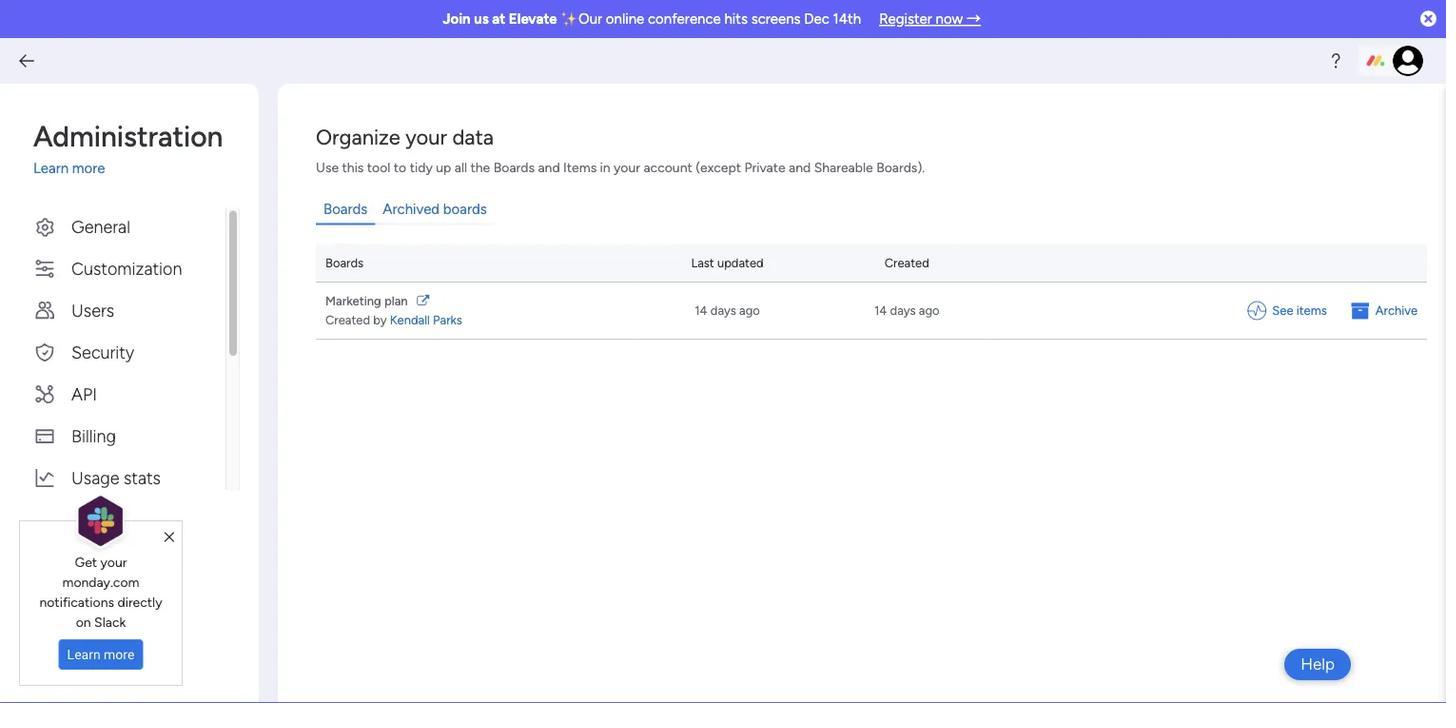 Task type: vqa. For each thing, say whether or not it's contained in the screenshot.
Boards link
yes



Task type: locate. For each thing, give the bounding box(es) containing it.
2 14 days ago from the left
[[874, 303, 940, 318]]

see items
[[1272, 303, 1327, 318]]

✨
[[561, 10, 575, 28]]

users button
[[19, 292, 225, 329]]

0 horizontal spatial your
[[100, 554, 127, 570]]

1 horizontal spatial 14 days ago
[[874, 303, 940, 318]]

back to workspace image
[[17, 51, 36, 70]]

at
[[492, 10, 505, 28]]

1 horizontal spatial created
[[884, 255, 929, 270]]

learn down on
[[67, 647, 101, 662]]

account
[[644, 159, 692, 175]]

1 horizontal spatial and
[[789, 159, 811, 175]]

the
[[470, 159, 490, 175]]

and left items
[[538, 159, 560, 175]]

organize
[[316, 124, 400, 149]]

learn more button
[[59, 639, 143, 670]]

help button
[[1284, 649, 1351, 680]]

0 horizontal spatial ago
[[739, 303, 760, 318]]

2 14 from the left
[[874, 303, 887, 318]]

get your monday.com notifications directly on slack
[[39, 554, 162, 630]]

directly
[[117, 594, 162, 610]]

0 horizontal spatial days
[[710, 303, 736, 318]]

in
[[600, 159, 610, 175]]

customization button
[[19, 250, 225, 287]]

us
[[474, 10, 489, 28]]

updated
[[717, 255, 764, 270]]

usage
[[71, 467, 119, 488]]

archive
[[1375, 303, 1417, 318]]

register
[[879, 10, 932, 28]]

learn more
[[67, 647, 135, 662]]

and right the private
[[789, 159, 811, 175]]

learn inside administration learn more
[[33, 160, 69, 177]]

1 days from the left
[[710, 303, 736, 318]]

boards link
[[316, 196, 375, 225]]

1 vertical spatial learn
[[67, 647, 101, 662]]

1 vertical spatial more
[[104, 647, 135, 662]]

online
[[606, 10, 644, 28]]

0 horizontal spatial and
[[538, 159, 560, 175]]

0 vertical spatial your
[[406, 124, 447, 149]]

more down the 'slack'
[[104, 647, 135, 662]]

created
[[884, 255, 929, 270], [325, 312, 370, 327]]

(except
[[696, 159, 741, 175]]

2 vertical spatial boards
[[325, 255, 364, 270]]

more
[[72, 160, 105, 177], [104, 647, 135, 662]]

your up monday.com
[[100, 554, 127, 570]]

learn inside button
[[67, 647, 101, 662]]

items
[[1296, 303, 1327, 318]]

users
[[71, 300, 114, 320]]

see items link
[[1247, 301, 1327, 320]]

1 vertical spatial your
[[614, 159, 640, 175]]

your for data
[[406, 124, 447, 149]]

archived boards
[[383, 201, 487, 218]]

1 horizontal spatial ago
[[919, 303, 940, 318]]

1 14 days ago from the left
[[695, 303, 760, 318]]

14th
[[833, 10, 861, 28]]

general button
[[19, 208, 225, 245]]

and
[[538, 159, 560, 175], [789, 159, 811, 175]]

tidy
[[410, 159, 433, 175]]

your inside get your monday.com notifications directly on slack
[[100, 554, 127, 570]]

0 vertical spatial learn
[[33, 160, 69, 177]]

14 days ago
[[695, 303, 760, 318], [874, 303, 940, 318]]

boards
[[493, 159, 535, 175], [323, 201, 368, 218], [325, 255, 364, 270]]

your right in
[[614, 159, 640, 175]]

0 horizontal spatial 14 days ago
[[695, 303, 760, 318]]

learn
[[33, 160, 69, 177], [67, 647, 101, 662]]

boards right the
[[493, 159, 535, 175]]

0 vertical spatial more
[[72, 160, 105, 177]]

kendall parks link
[[390, 312, 462, 327]]

2 and from the left
[[789, 159, 811, 175]]

1 horizontal spatial your
[[406, 124, 447, 149]]

0 vertical spatial created
[[884, 255, 929, 270]]

security
[[71, 342, 134, 362]]

usage stats button
[[19, 459, 225, 496]]

your up tidy
[[406, 124, 447, 149]]

administration learn more
[[33, 119, 223, 177]]

created by kendall parks
[[325, 312, 462, 327]]

boards down this
[[323, 201, 368, 218]]

2 vertical spatial your
[[100, 554, 127, 570]]

boards up marketing
[[325, 255, 364, 270]]

register now → link
[[879, 10, 981, 28]]

by
[[373, 312, 387, 327]]

1 horizontal spatial 14
[[874, 303, 887, 318]]

ago
[[739, 303, 760, 318], [919, 303, 940, 318]]

items
[[563, 159, 597, 175]]

use
[[316, 159, 339, 175]]

usage stats
[[71, 467, 161, 488]]

billing
[[71, 425, 116, 446]]

on
[[76, 613, 91, 630]]

customization
[[71, 258, 182, 278]]

1 ago from the left
[[739, 303, 760, 318]]

organize your data use this tool to tidy up all the boards and items in your account (except private and shareable boards).
[[316, 124, 925, 175]]

0 vertical spatial boards
[[493, 159, 535, 175]]

1 vertical spatial created
[[325, 312, 370, 327]]

now
[[936, 10, 963, 28]]

notifications
[[39, 594, 114, 610]]

1 horizontal spatial days
[[890, 303, 916, 318]]

administration
[[33, 119, 223, 153]]

more inside button
[[104, 647, 135, 662]]

0 horizontal spatial 14
[[695, 303, 707, 318]]

to
[[394, 159, 406, 175]]

14
[[695, 303, 707, 318], [874, 303, 887, 318]]

learn down 'administration'
[[33, 160, 69, 177]]

parks
[[433, 312, 462, 327]]

billing button
[[19, 417, 225, 454]]

tool
[[367, 159, 390, 175]]

0 horizontal spatial created
[[325, 312, 370, 327]]

your
[[406, 124, 447, 149], [614, 159, 640, 175], [100, 554, 127, 570]]

more inside administration learn more
[[72, 160, 105, 177]]

days
[[710, 303, 736, 318], [890, 303, 916, 318]]

1 vertical spatial boards
[[323, 201, 368, 218]]

data
[[452, 124, 494, 149]]

more down 'administration'
[[72, 160, 105, 177]]



Task type: describe. For each thing, give the bounding box(es) containing it.
stats
[[124, 467, 161, 488]]

private
[[744, 159, 785, 175]]

shareable
[[814, 159, 873, 175]]

join us at elevate ✨ our online conference hits screens dec 14th
[[443, 10, 861, 28]]

boards
[[443, 201, 487, 218]]

monday.com
[[62, 574, 139, 590]]

get
[[75, 554, 97, 570]]

help
[[1301, 655, 1335, 674]]

conference
[[648, 10, 721, 28]]

screens
[[751, 10, 801, 28]]

hits
[[724, 10, 748, 28]]

2 horizontal spatial your
[[614, 159, 640, 175]]

1 14 from the left
[[695, 303, 707, 318]]

see
[[1272, 303, 1293, 318]]

→
[[966, 10, 981, 28]]

archive link
[[1351, 301, 1417, 320]]

this
[[342, 159, 364, 175]]

marketing plan
[[325, 293, 408, 309]]

learn more link
[[33, 158, 240, 179]]

2 ago from the left
[[919, 303, 940, 318]]

created for created
[[884, 255, 929, 270]]

elevate
[[509, 10, 557, 28]]

2 days from the left
[[890, 303, 916, 318]]

last updated
[[691, 255, 764, 270]]

our
[[578, 10, 602, 28]]

created for created by kendall parks
[[325, 312, 370, 327]]

kendall
[[390, 312, 430, 327]]

marketing
[[325, 293, 381, 309]]

dapulse x slim image
[[164, 529, 174, 546]]

archive image
[[1351, 301, 1375, 320]]

kendall parks image
[[1393, 46, 1423, 76]]

dec
[[804, 10, 829, 28]]

all
[[455, 159, 467, 175]]

api button
[[19, 375, 225, 412]]

external link image
[[417, 295, 429, 307]]

slack
[[94, 613, 126, 630]]

1 and from the left
[[538, 159, 560, 175]]

help image
[[1326, 51, 1345, 70]]

last
[[691, 255, 714, 270]]

join
[[443, 10, 471, 28]]

register now →
[[879, 10, 981, 28]]

your for monday.com
[[100, 554, 127, 570]]

general
[[71, 216, 130, 236]]

plan
[[384, 293, 408, 309]]

archived boards link
[[375, 196, 495, 225]]

api
[[71, 383, 97, 404]]

security button
[[19, 333, 225, 371]]

boards).
[[876, 159, 925, 175]]

up
[[436, 159, 451, 175]]

archived
[[383, 201, 440, 218]]

boards inside organize your data use this tool to tidy up all the boards and items in your account (except private and shareable boards).
[[493, 159, 535, 175]]

v2 activity log image
[[1247, 301, 1272, 320]]



